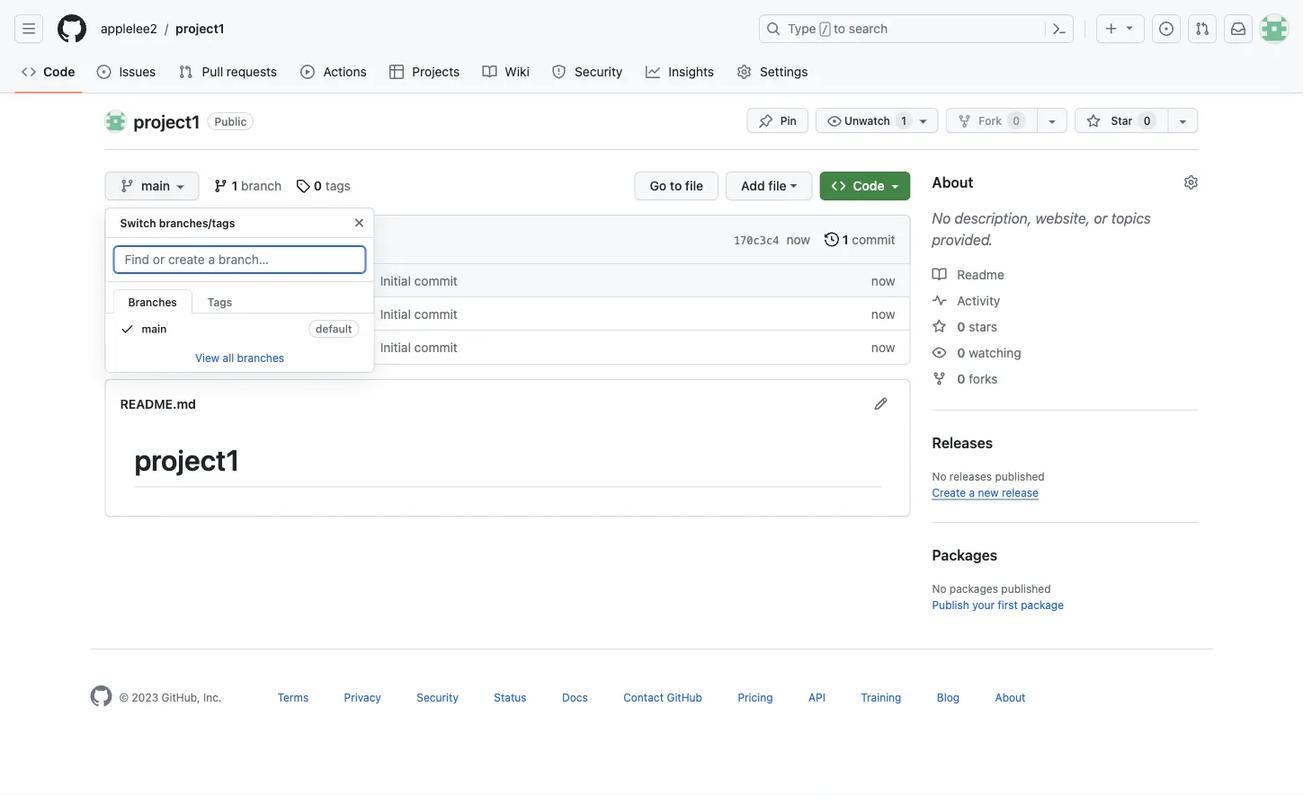 Task type: locate. For each thing, give the bounding box(es) containing it.
0 vertical spatial triangle down image
[[1122, 20, 1137, 35]]

no inside no packages published publish your first package
[[932, 583, 947, 595]]

main
[[141, 179, 170, 193], [142, 323, 167, 335]]

1 vertical spatial no
[[932, 470, 947, 483]]

add file button
[[726, 172, 813, 201]]

file right go
[[685, 179, 703, 193]]

2 row from the top
[[106, 297, 910, 331]]

0 horizontal spatial file
[[685, 179, 703, 193]]

initial commit for .gitignore
[[380, 273, 458, 288]]

readme.md inside row
[[149, 340, 222, 355]]

package
[[1021, 599, 1064, 612]]

security link
[[545, 58, 631, 85], [417, 692, 459, 704]]

0 vertical spatial star image
[[1087, 114, 1101, 129]]

no up publish
[[932, 583, 947, 595]]

close menu image
[[352, 216, 366, 230]]

0 vertical spatial to
[[834, 21, 845, 36]]

readme.md down license at the left top
[[149, 340, 222, 355]]

1 horizontal spatial security link
[[545, 58, 631, 85]]

1 vertical spatial cell
[[120, 305, 134, 324]]

git pull request image for issue opened icon
[[178, 65, 193, 79]]

1 vertical spatial applelee2 link
[[149, 232, 208, 247]]

security link left "graph" icon
[[545, 58, 631, 85]]

actions link
[[293, 58, 375, 85]]

file image up check "icon"
[[120, 307, 134, 322]]

row
[[106, 263, 910, 298], [106, 297, 910, 331], [106, 330, 910, 364]]

type / to search
[[788, 21, 888, 36]]

1 main from the top
[[141, 179, 170, 193]]

about up description, on the top
[[932, 174, 973, 191]]

github,
[[161, 692, 200, 704]]

releases
[[932, 435, 993, 452]]

git pull request image
[[1195, 22, 1210, 36], [178, 65, 193, 79]]

0 vertical spatial applelee2
[[101, 21, 157, 36]]

applelee2 inside applelee2 / project1
[[101, 21, 157, 36]]

1 cell from the top
[[120, 272, 134, 290]]

0 vertical spatial project1 link
[[168, 14, 232, 43]]

1 horizontal spatial about
[[995, 692, 1026, 704]]

no for no description, website, or topics provided.
[[932, 210, 951, 227]]

git pull request image left notifications icon
[[1195, 22, 1210, 36]]

170c3c4
[[734, 234, 779, 247]]

1 row from the top
[[106, 263, 910, 298]]

1 vertical spatial git pull request image
[[178, 65, 193, 79]]

notifications image
[[1231, 22, 1246, 36]]

2 horizontal spatial 1
[[901, 114, 906, 127]]

cell for .gitignore
[[120, 272, 134, 290]]

tag image
[[296, 179, 310, 193]]

1 left the branch
[[232, 179, 238, 193]]

1 right "unwatch"
[[901, 114, 906, 127]]

1 horizontal spatial 1
[[842, 232, 849, 247]]

1 vertical spatial star image
[[932, 320, 947, 334]]

readme
[[954, 267, 1004, 282]]

main up the switch
[[141, 179, 170, 193]]

1 horizontal spatial star image
[[1087, 114, 1101, 129]]

provided.
[[932, 232, 993, 249]]

.gitignore link
[[149, 273, 204, 288]]

1 horizontal spatial file
[[768, 179, 787, 193]]

about
[[932, 174, 973, 191], [995, 692, 1026, 704]]

git branch image up the switch
[[120, 179, 134, 193]]

grid containing .gitignore
[[106, 263, 910, 364]]

0 horizontal spatial code
[[43, 64, 75, 79]]

wiki
[[505, 64, 530, 79]]

terms
[[277, 692, 309, 704]]

readme.md
[[149, 340, 222, 355], [120, 397, 196, 411]]

triangle down image right code image
[[888, 179, 902, 193]]

git branch image left 1 branch
[[214, 179, 228, 193]]

1 vertical spatial security
[[417, 692, 459, 704]]

1 horizontal spatial to
[[834, 21, 845, 36]]

/ inside applelee2 / project1
[[165, 21, 168, 36]]

security right shield "image"
[[575, 64, 623, 79]]

0 stars
[[957, 319, 997, 334]]

now left history image at right
[[786, 232, 810, 247]]

project1 link right owner avatar
[[134, 111, 200, 132]]

2 initial commit from the top
[[380, 307, 458, 322]]

0 vertical spatial security link
[[545, 58, 631, 85]]

0 horizontal spatial about
[[932, 174, 973, 191]]

switch branches/tags
[[120, 217, 235, 229]]

1 vertical spatial 1
[[232, 179, 238, 193]]

website,
[[1036, 210, 1090, 227]]

0 vertical spatial cell
[[120, 272, 134, 290]]

star image up eye image
[[932, 320, 947, 334]]

0 horizontal spatial to
[[670, 179, 682, 193]]

homepage image
[[58, 14, 86, 43]]

pricing link
[[738, 692, 773, 704]]

security left status in the bottom left of the page
[[417, 692, 459, 704]]

initial commit for license
[[380, 307, 458, 322]]

2 file from the left
[[768, 179, 787, 193]]

1 right history image at right
[[842, 232, 849, 247]]

0 vertical spatial git pull request image
[[1195, 22, 1210, 36]]

2 vertical spatial initial commit
[[380, 340, 458, 355]]

book image up "pulse" image
[[932, 268, 947, 282]]

1 horizontal spatial security
[[575, 64, 623, 79]]

add file
[[741, 179, 787, 193]]

project1 link
[[168, 14, 232, 43], [134, 111, 200, 132]]

git pull request image left pull
[[178, 65, 193, 79]]

0 right eye image
[[957, 345, 965, 360]]

1 horizontal spatial code
[[853, 179, 884, 193]]

status link
[[494, 692, 527, 704]]

applelee2
[[101, 21, 157, 36], [149, 232, 208, 247]]

unwatch
[[842, 114, 893, 127]]

0 horizontal spatial star image
[[932, 320, 947, 334]]

command palette image
[[1052, 22, 1067, 36]]

1 vertical spatial file image
[[120, 307, 134, 322]]

0 vertical spatial 1
[[901, 114, 906, 127]]

book image left wiki
[[483, 65, 497, 79]]

0 right repo forked image
[[957, 371, 965, 386]]

row containing readme.md
[[106, 330, 910, 364]]

applelee2 link up issues link
[[94, 14, 165, 43]]

0 vertical spatial project1
[[175, 21, 224, 36]]

published inside "no releases published create a new release"
[[995, 470, 1045, 483]]

cell left "license" link
[[120, 305, 134, 324]]

tags button
[[192, 290, 247, 314]]

1 vertical spatial book image
[[932, 268, 947, 282]]

no up provided.
[[932, 210, 951, 227]]

1 for 1 branch
[[232, 179, 238, 193]]

tab list
[[106, 282, 374, 314]]

pull requests link
[[171, 58, 286, 85]]

edit this file image
[[874, 397, 888, 411]]

main for check "icon"
[[142, 323, 167, 335]]

list
[[94, 14, 748, 43]]

1
[[901, 114, 906, 127], [232, 179, 238, 193], [842, 232, 849, 247]]

privacy link
[[344, 692, 381, 704]]

now
[[786, 232, 810, 247], [871, 273, 895, 288], [871, 307, 895, 322], [871, 340, 895, 355]]

git pull request image inside pull requests link
[[178, 65, 193, 79]]

0 horizontal spatial security link
[[417, 692, 459, 704]]

0 right tag "image"
[[314, 179, 322, 193]]

applelee2 link
[[94, 14, 165, 43], [149, 232, 208, 247]]

published inside no packages published publish your first package
[[1001, 583, 1051, 595]]

star image left star
[[1087, 114, 1101, 129]]

code right code icon
[[43, 64, 75, 79]]

star image
[[1087, 114, 1101, 129], [932, 320, 947, 334]]

1 vertical spatial to
[[670, 179, 682, 193]]

1 initial commit from the top
[[380, 273, 458, 288]]

1 horizontal spatial git branch image
[[214, 179, 228, 193]]

applelee2 up issues link
[[101, 21, 157, 36]]

0 watching
[[957, 345, 1021, 360]]

0 for 0 watching
[[957, 345, 965, 360]]

check image
[[120, 322, 134, 336]]

to left 'search'
[[834, 21, 845, 36]]

0 vertical spatial file image
[[120, 274, 134, 288]]

1 vertical spatial initial commit
[[380, 307, 458, 322]]

2 vertical spatial 1
[[842, 232, 849, 247]]

0 horizontal spatial 1
[[232, 179, 238, 193]]

3 no from the top
[[932, 583, 947, 595]]

0 tags
[[314, 179, 351, 193]]

applelee2 link down the 'switch branches/tags'
[[149, 232, 208, 247]]

issue opened image
[[97, 65, 111, 79]]

plus image
[[1104, 22, 1119, 36]]

file image
[[120, 274, 134, 288], [120, 307, 134, 322]]

1 for 1
[[901, 114, 906, 127]]

list containing applelee2 / project1
[[94, 14, 748, 43]]

triangle down image
[[1122, 20, 1137, 35], [888, 179, 902, 193]]

2 cell from the top
[[120, 305, 134, 324]]

file image up branches button
[[120, 274, 134, 288]]

main for 'git branch' 'image' corresponding to main
[[141, 179, 170, 193]]

cell
[[120, 272, 134, 290], [120, 305, 134, 324]]

readme.md link
[[149, 340, 222, 355], [120, 397, 196, 411]]

project1
[[175, 21, 224, 36], [134, 111, 200, 132], [134, 443, 240, 478]]

insights
[[669, 64, 714, 79]]

0 horizontal spatial triangle down image
[[888, 179, 902, 193]]

file image for .gitignore
[[120, 274, 134, 288]]

0 vertical spatial initial commit
[[380, 273, 458, 288]]

applelee2 down the 'switch branches/tags'
[[149, 232, 208, 247]]

training link
[[861, 692, 901, 704]]

0 users starred this repository element
[[1137, 112, 1157, 130]]

1 file image from the top
[[120, 274, 134, 288]]

pricing
[[738, 692, 773, 704]]

triangle down image right plus icon
[[1122, 20, 1137, 35]]

see your forks of this repository image
[[1045, 114, 1060, 129]]

star
[[1111, 114, 1133, 127]]

about right blog
[[995, 692, 1026, 704]]

/ inside type / to search
[[822, 23, 828, 36]]

eye image
[[932, 346, 947, 360]]

0 for 0 forks
[[957, 371, 965, 386]]

git branch image
[[120, 179, 134, 193], [214, 179, 228, 193]]

1 horizontal spatial git pull request image
[[1195, 22, 1210, 36]]

2 no from the top
[[932, 470, 947, 483]]

2 git branch image from the left
[[214, 179, 228, 193]]

0 horizontal spatial git pull request image
[[178, 65, 193, 79]]

2 file image from the top
[[120, 307, 134, 322]]

0 horizontal spatial git branch image
[[120, 179, 134, 193]]

170c3c4 link
[[734, 232, 779, 249]]

no inside "no releases published create a new release"
[[932, 470, 947, 483]]

0 horizontal spatial /
[[165, 21, 168, 36]]

book image for readme link
[[932, 268, 947, 282]]

1 vertical spatial readme.md
[[120, 397, 196, 411]]

3 row from the top
[[106, 330, 910, 364]]

no
[[932, 210, 951, 227], [932, 470, 947, 483], [932, 583, 947, 595]]

owner avatar image
[[105, 111, 126, 132]]

0 horizontal spatial security
[[417, 692, 459, 704]]

insights link
[[638, 58, 723, 85]]

readme.md link down view
[[120, 397, 196, 411]]

1 horizontal spatial book image
[[932, 268, 947, 282]]

1 horizontal spatial triangle down image
[[1122, 20, 1137, 35]]

0 for 0 tags
[[314, 179, 322, 193]]

1 vertical spatial code
[[853, 179, 884, 193]]

wiki link
[[475, 58, 537, 85]]

1 commit
[[842, 232, 895, 247]]

shield image
[[552, 65, 566, 79]]

1 vertical spatial main
[[142, 323, 167, 335]]

0 vertical spatial applelee2 link
[[94, 14, 165, 43]]

0 vertical spatial book image
[[483, 65, 497, 79]]

file
[[685, 179, 703, 193], [768, 179, 787, 193]]

stars
[[969, 319, 997, 334]]

file right add on the right top
[[768, 179, 787, 193]]

0 left 'stars'
[[957, 319, 965, 334]]

book image
[[483, 65, 497, 79], [932, 268, 947, 282]]

/
[[165, 21, 168, 36], [822, 23, 828, 36]]

code
[[43, 64, 75, 79], [853, 179, 884, 193]]

new
[[978, 487, 999, 499]]

1 git branch image from the left
[[120, 179, 134, 193]]

security link left status in the bottom left of the page
[[417, 692, 459, 704]]

published up package
[[1001, 583, 1051, 595]]

pin image
[[759, 114, 773, 129]]

main down "license" link
[[142, 323, 167, 335]]

grid
[[106, 263, 910, 364]]

1 vertical spatial published
[[1001, 583, 1051, 595]]

0 vertical spatial published
[[995, 470, 1045, 483]]

1 horizontal spatial /
[[822, 23, 828, 36]]

0 vertical spatial main
[[141, 179, 170, 193]]

2 vertical spatial no
[[932, 583, 947, 595]]

no inside no description, website, or topics provided.
[[932, 210, 951, 227]]

book image inside readme link
[[932, 268, 947, 282]]

projects
[[412, 64, 460, 79]]

branches button
[[113, 290, 192, 314]]

pull
[[202, 64, 223, 79]]

published up release
[[995, 470, 1045, 483]]

170c3c4 now
[[734, 232, 810, 247]]

0 vertical spatial code
[[43, 64, 75, 79]]

project1 link up pull
[[168, 14, 232, 43]]

book image inside wiki link
[[483, 65, 497, 79]]

star image for star
[[1087, 114, 1101, 129]]

0 vertical spatial readme.md
[[149, 340, 222, 355]]

go
[[650, 179, 667, 193]]

play image
[[301, 65, 315, 79]]

0 vertical spatial no
[[932, 210, 951, 227]]

1 no from the top
[[932, 210, 951, 227]]

code right code image
[[853, 179, 884, 193]]

applelee2 / project1
[[101, 21, 224, 36]]

cell for license
[[120, 305, 134, 324]]

0 horizontal spatial book image
[[483, 65, 497, 79]]

readme.md down view
[[120, 397, 196, 411]]

1 vertical spatial security link
[[417, 692, 459, 704]]

star image for 0
[[932, 320, 947, 334]]

1 vertical spatial about
[[995, 692, 1026, 704]]

1 vertical spatial applelee2
[[149, 232, 208, 247]]

2 main from the top
[[142, 323, 167, 335]]

no up create
[[932, 470, 947, 483]]

cell up branches
[[120, 272, 134, 290]]

to right go
[[670, 179, 682, 193]]

git pull request image for issue opened image
[[1195, 22, 1210, 36]]

readme.md link down license at the left top
[[149, 340, 222, 355]]



Task type: vqa. For each thing, say whether or not it's contained in the screenshot.
@leeoniya IMAGE
no



Task type: describe. For each thing, give the bounding box(es) containing it.
2023
[[132, 692, 158, 704]]

watching
[[969, 345, 1021, 360]]

git branch image for main
[[120, 179, 134, 193]]

view
[[195, 352, 220, 364]]

go to file
[[650, 179, 703, 193]]

0 right fork on the right top
[[1013, 114, 1020, 127]]

repo forked image
[[932, 372, 947, 386]]

readme.md for the top readme.md link
[[149, 340, 222, 355]]

row containing license
[[106, 297, 910, 331]]

packages
[[950, 583, 998, 595]]

pulse image
[[932, 294, 947, 308]]

now link
[[786, 230, 810, 249]]

0 for 0 stars
[[957, 319, 965, 334]]

about link
[[995, 692, 1026, 704]]

©
[[119, 692, 129, 704]]

view all branches link
[[195, 352, 284, 364]]

1 for 1 commit
[[842, 232, 849, 247]]

github
[[667, 692, 702, 704]]

tags
[[325, 179, 351, 193]]

0 right star
[[1144, 114, 1151, 127]]

privacy
[[344, 692, 381, 704]]

1 file from the left
[[685, 179, 703, 193]]

book image for wiki link
[[483, 65, 497, 79]]

0 vertical spatial readme.md link
[[149, 340, 222, 355]]

no description, website, or topics provided.
[[932, 210, 1151, 249]]

project1 inside applelee2 / project1
[[175, 21, 224, 36]]

publish your first package link
[[932, 599, 1064, 612]]

create a new release link
[[932, 487, 1039, 499]]

requests
[[227, 64, 277, 79]]

© 2023 github, inc.
[[119, 692, 222, 704]]

applelee2 for applelee2 / project1
[[101, 21, 157, 36]]

eye image
[[827, 114, 842, 129]]

public
[[214, 115, 247, 128]]

projects link
[[382, 58, 468, 85]]

forks
[[969, 371, 998, 386]]

@applelee2 image
[[116, 229, 138, 250]]

edit repository metadata image
[[1184, 175, 1198, 190]]

1 vertical spatial project1 link
[[134, 111, 200, 132]]

training
[[861, 692, 901, 704]]

Find or create a branch… text field
[[113, 246, 366, 274]]

status
[[494, 692, 527, 704]]

packages
[[932, 547, 998, 564]]

fork 0
[[979, 114, 1020, 127]]

0 vertical spatial about
[[932, 174, 973, 191]]

1 vertical spatial triangle down image
[[888, 179, 902, 193]]

/ for applelee2
[[165, 21, 168, 36]]

now left eye image
[[871, 340, 895, 355]]

code image
[[22, 65, 36, 79]]

graph image
[[646, 65, 660, 79]]

add
[[741, 179, 765, 193]]

now left "pulse" image
[[871, 307, 895, 322]]

pin
[[780, 114, 797, 127]]

file image for license
[[120, 307, 134, 322]]

readme link
[[932, 267, 1004, 282]]

applelee2 initial commit
[[149, 232, 289, 247]]

issues link
[[89, 58, 164, 85]]

row containing .gitignore
[[106, 263, 910, 298]]

gear image
[[737, 65, 751, 79]]

file inside button
[[768, 179, 787, 193]]

published for package
[[1001, 583, 1051, 595]]

license link
[[149, 307, 200, 322]]

first
[[998, 599, 1018, 612]]

branches
[[128, 296, 177, 308]]

pull requests
[[202, 64, 277, 79]]

branch
[[241, 179, 282, 193]]

applelee2 for applelee2 initial commit
[[149, 232, 208, 247]]

settings link
[[730, 58, 816, 85]]

branches
[[237, 352, 284, 364]]

git branch image for 1
[[214, 179, 228, 193]]

license
[[149, 307, 200, 322]]

1 vertical spatial project1
[[134, 111, 200, 132]]

releases
[[950, 470, 992, 483]]

or
[[1094, 210, 1107, 227]]

docs
[[562, 692, 588, 704]]

readme.md for the bottom readme.md link
[[120, 397, 196, 411]]

your
[[972, 599, 995, 612]]

a
[[969, 487, 975, 499]]

star 0
[[1108, 114, 1151, 127]]

/ for type
[[822, 23, 828, 36]]

no for no packages published publish your first package
[[932, 583, 947, 595]]

1 branch
[[232, 179, 282, 193]]

inc.
[[203, 692, 222, 704]]

all
[[223, 352, 234, 364]]

type
[[788, 21, 816, 36]]

fork
[[979, 114, 1002, 127]]

1 vertical spatial readme.md link
[[120, 397, 196, 411]]

no packages published publish your first package
[[932, 583, 1064, 612]]

contact
[[623, 692, 664, 704]]

now down commits on main element
[[871, 273, 895, 288]]

issues
[[119, 64, 156, 79]]

blog
[[937, 692, 960, 704]]

issue opened image
[[1159, 22, 1174, 36]]

table image
[[389, 65, 404, 79]]

terms link
[[277, 692, 309, 704]]

activity
[[957, 293, 1000, 308]]

publish
[[932, 599, 969, 612]]

commits on main element
[[852, 232, 895, 247]]

default
[[316, 323, 352, 335]]

history image
[[825, 232, 839, 247]]

branches/tags
[[159, 217, 235, 229]]

docs link
[[562, 692, 588, 704]]

3 initial commit from the top
[[380, 340, 458, 355]]

go to file link
[[635, 172, 719, 201]]

tags
[[208, 296, 232, 308]]

code image
[[831, 179, 846, 193]]

tab list containing branches
[[106, 282, 374, 314]]

create
[[932, 487, 966, 499]]

activity link
[[932, 293, 1000, 308]]

repo forked image
[[957, 114, 972, 129]]

published for release
[[995, 470, 1045, 483]]

contact github
[[623, 692, 702, 704]]

no releases published create a new release
[[932, 470, 1045, 499]]

contact github link
[[623, 692, 702, 704]]

no for no releases published create a new release
[[932, 470, 947, 483]]

view all branches
[[195, 352, 284, 364]]

release
[[1002, 487, 1039, 499]]

releases link
[[932, 435, 993, 452]]

description,
[[955, 210, 1032, 227]]

code link
[[14, 58, 82, 85]]

0 vertical spatial security
[[575, 64, 623, 79]]

add this repository to a list image
[[1176, 114, 1190, 129]]

2 vertical spatial project1
[[134, 443, 240, 478]]

.gitignore
[[149, 273, 204, 288]]

homepage image
[[90, 686, 112, 708]]



